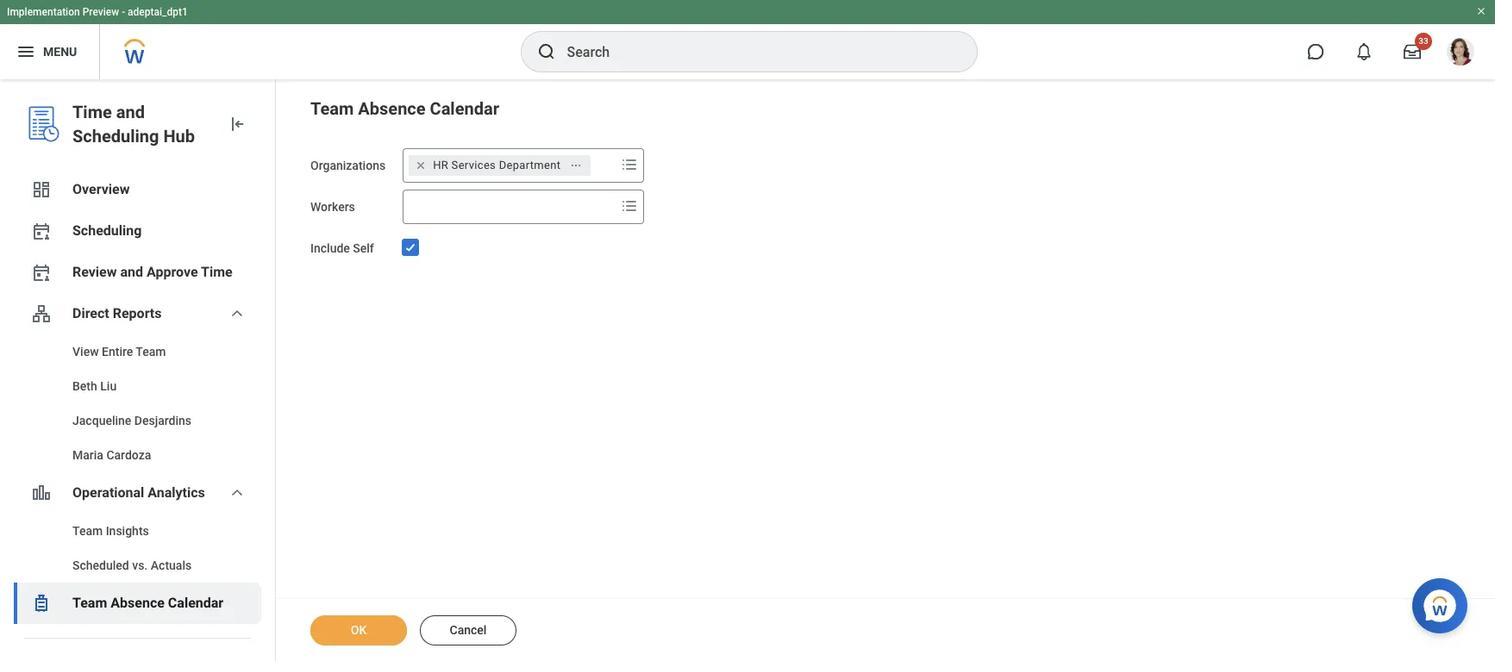 Task type: describe. For each thing, give the bounding box(es) containing it.
include
[[310, 241, 350, 255]]

and for time
[[116, 102, 145, 122]]

scheduling inside the scheduling link
[[72, 222, 142, 239]]

liu
[[100, 379, 117, 393]]

ok button
[[310, 616, 407, 646]]

overview
[[72, 181, 130, 197]]

team up 'organizations'
[[310, 98, 354, 119]]

insights
[[106, 524, 149, 538]]

1 horizontal spatial calendar
[[430, 98, 499, 119]]

scheduled vs. actuals
[[72, 559, 192, 573]]

direct reports element
[[14, 335, 261, 473]]

adeptai_dpt1
[[128, 6, 188, 18]]

overview link
[[14, 169, 261, 210]]

desjardins
[[134, 414, 192, 428]]

maria cardoza
[[72, 448, 151, 462]]

prompts image for organizations
[[619, 154, 640, 175]]

implementation
[[7, 6, 80, 18]]

team down scheduled
[[72, 595, 107, 611]]

close environment banner image
[[1476, 6, 1487, 16]]

hub
[[163, 126, 195, 147]]

team insights
[[72, 524, 149, 538]]

Search Workday  search field
[[567, 33, 941, 71]]

operational
[[72, 485, 144, 501]]

approve
[[147, 264, 198, 280]]

chart image
[[31, 483, 52, 504]]

direct reports
[[72, 305, 162, 322]]

actuals
[[151, 559, 192, 573]]

scheduled vs. actuals link
[[14, 548, 261, 583]]

navigation pane region
[[0, 79, 276, 661]]

task timeoff image
[[31, 593, 52, 614]]

maria cardoza link
[[14, 438, 261, 473]]

view entire team link
[[14, 335, 261, 369]]

related actions image
[[570, 159, 582, 171]]

x small image
[[412, 157, 430, 174]]

cardoza
[[106, 448, 151, 462]]

services
[[451, 159, 496, 172]]

calendar inside navigation pane "region"
[[168, 595, 223, 611]]

menu
[[43, 45, 77, 58]]

notifications large image
[[1355, 43, 1373, 60]]

operational analytics
[[72, 485, 205, 501]]

time inside time and scheduling hub
[[72, 102, 112, 122]]

33
[[1419, 36, 1429, 46]]

view team image
[[31, 304, 52, 324]]

operational analytics button
[[14, 473, 261, 514]]

team absence calendar link
[[14, 583, 261, 624]]

department
[[499, 159, 561, 172]]

calendar user solid image for scheduling
[[31, 221, 52, 241]]

jacqueline
[[72, 414, 131, 428]]

review and approve time
[[72, 264, 233, 280]]

organizations
[[310, 159, 386, 172]]

reports
[[113, 305, 162, 322]]

scheduling link
[[14, 210, 261, 252]]



Task type: locate. For each thing, give the bounding box(es) containing it.
menu banner
[[0, 0, 1495, 79]]

calendar down actuals
[[168, 595, 223, 611]]

calendar user solid image inside the scheduling link
[[31, 221, 52, 241]]

and for review
[[120, 264, 143, 280]]

team insights link
[[14, 514, 261, 548]]

include self
[[310, 241, 374, 255]]

0 vertical spatial calendar user solid image
[[31, 221, 52, 241]]

2 scheduling from the top
[[72, 222, 142, 239]]

team right entire
[[136, 345, 166, 359]]

menu button
[[0, 24, 99, 79]]

1 vertical spatial and
[[120, 264, 143, 280]]

calendar user solid image inside review and approve time link
[[31, 262, 52, 283]]

calendar
[[430, 98, 499, 119], [168, 595, 223, 611]]

review
[[72, 264, 117, 280]]

justify image
[[16, 41, 36, 62]]

calendar up services
[[430, 98, 499, 119]]

direct
[[72, 305, 109, 322]]

0 vertical spatial prompts image
[[619, 154, 640, 175]]

view entire team
[[72, 345, 166, 359]]

hr services department element
[[433, 158, 561, 173]]

0 horizontal spatial team absence calendar
[[72, 595, 223, 611]]

chevron down small image
[[227, 483, 247, 504]]

hr
[[433, 159, 448, 172]]

operational analytics element
[[14, 514, 261, 583]]

team inside direct reports element
[[136, 345, 166, 359]]

1 vertical spatial scheduling
[[72, 222, 142, 239]]

time
[[72, 102, 112, 122], [201, 264, 233, 280]]

team
[[310, 98, 354, 119], [136, 345, 166, 359], [72, 524, 103, 538], [72, 595, 107, 611]]

preview
[[82, 6, 119, 18]]

1 horizontal spatial time
[[201, 264, 233, 280]]

dashboard image
[[31, 179, 52, 200]]

beth
[[72, 379, 97, 393]]

workers
[[310, 200, 355, 214]]

implementation preview -   adeptai_dpt1
[[7, 6, 188, 18]]

-
[[122, 6, 125, 18]]

calendar user solid image up view team icon
[[31, 262, 52, 283]]

0 vertical spatial and
[[116, 102, 145, 122]]

self
[[353, 241, 374, 255]]

ok
[[351, 623, 367, 637]]

review and approve time link
[[14, 252, 261, 293]]

time and scheduling hub element
[[72, 100, 213, 148]]

and up overview 'link' at the top of the page
[[116, 102, 145, 122]]

team absence calendar inside navigation pane "region"
[[72, 595, 223, 611]]

0 vertical spatial scheduling
[[72, 126, 159, 147]]

team absence calendar
[[310, 98, 499, 119], [72, 595, 223, 611]]

0 vertical spatial absence
[[358, 98, 426, 119]]

scheduled
[[72, 559, 129, 573]]

1 vertical spatial calendar user solid image
[[31, 262, 52, 283]]

and right review
[[120, 264, 143, 280]]

entire
[[102, 345, 133, 359]]

1 vertical spatial calendar
[[168, 595, 223, 611]]

chevron down small image
[[227, 304, 247, 324]]

inbox large image
[[1404, 43, 1421, 60]]

direct reports button
[[14, 293, 261, 335]]

and
[[116, 102, 145, 122], [120, 264, 143, 280]]

prompts image for workers
[[619, 196, 640, 216]]

0 horizontal spatial absence
[[111, 595, 165, 611]]

team absence calendar up x small icon on the top
[[310, 98, 499, 119]]

hr services department
[[433, 159, 561, 172]]

calendar user solid image down dashboard icon
[[31, 221, 52, 241]]

2 prompts image from the top
[[619, 196, 640, 216]]

1 horizontal spatial absence
[[358, 98, 426, 119]]

transformation import image
[[227, 114, 247, 135]]

cancel button
[[420, 616, 516, 646]]

0 horizontal spatial time
[[72, 102, 112, 122]]

team absence calendar down vs. at left bottom
[[72, 595, 223, 611]]

beth liu link
[[14, 369, 261, 404]]

hr services department, press delete to clear value. option
[[409, 155, 591, 176]]

2 calendar user solid image from the top
[[31, 262, 52, 283]]

calendar user solid image
[[31, 221, 52, 241], [31, 262, 52, 283]]

0 vertical spatial calendar
[[430, 98, 499, 119]]

time and scheduling hub
[[72, 102, 195, 147]]

search image
[[536, 41, 557, 62]]

maria
[[72, 448, 103, 462]]

calendar user solid image for review and approve time
[[31, 262, 52, 283]]

scheduling
[[72, 126, 159, 147], [72, 222, 142, 239]]

0 vertical spatial time
[[72, 102, 112, 122]]

1 vertical spatial prompts image
[[619, 196, 640, 216]]

beth liu
[[72, 379, 117, 393]]

absence up x small icon on the top
[[358, 98, 426, 119]]

time down menu
[[72, 102, 112, 122]]

view
[[72, 345, 99, 359]]

1 vertical spatial team absence calendar
[[72, 595, 223, 611]]

1 vertical spatial time
[[201, 264, 233, 280]]

jacqueline desjardins link
[[14, 404, 261, 438]]

scheduling down the overview
[[72, 222, 142, 239]]

0 horizontal spatial calendar
[[168, 595, 223, 611]]

scheduling inside time and scheduling hub
[[72, 126, 159, 147]]

prompts image
[[619, 154, 640, 175], [619, 196, 640, 216]]

1 calendar user solid image from the top
[[31, 221, 52, 241]]

jacqueline desjardins
[[72, 414, 192, 428]]

Workers field
[[404, 191, 616, 222]]

and inside time and scheduling hub
[[116, 102, 145, 122]]

absence
[[358, 98, 426, 119], [111, 595, 165, 611]]

absence down scheduled vs. actuals 'link'
[[111, 595, 165, 611]]

vs.
[[132, 559, 148, 573]]

1 prompts image from the top
[[619, 154, 640, 175]]

profile logan mcneil image
[[1447, 38, 1474, 69]]

1 scheduling from the top
[[72, 126, 159, 147]]

scheduling up the overview
[[72, 126, 159, 147]]

1 vertical spatial absence
[[111, 595, 165, 611]]

absence inside navigation pane "region"
[[111, 595, 165, 611]]

cancel
[[450, 623, 487, 637]]

analytics
[[148, 485, 205, 501]]

0 vertical spatial team absence calendar
[[310, 98, 499, 119]]

team inside "operational analytics" element
[[72, 524, 103, 538]]

team up scheduled
[[72, 524, 103, 538]]

check small image
[[400, 237, 421, 258]]

33 button
[[1393, 33, 1432, 71]]

time right approve
[[201, 264, 233, 280]]

1 horizontal spatial team absence calendar
[[310, 98, 499, 119]]



Task type: vqa. For each thing, say whether or not it's contained in the screenshot.
the rightmost list
no



